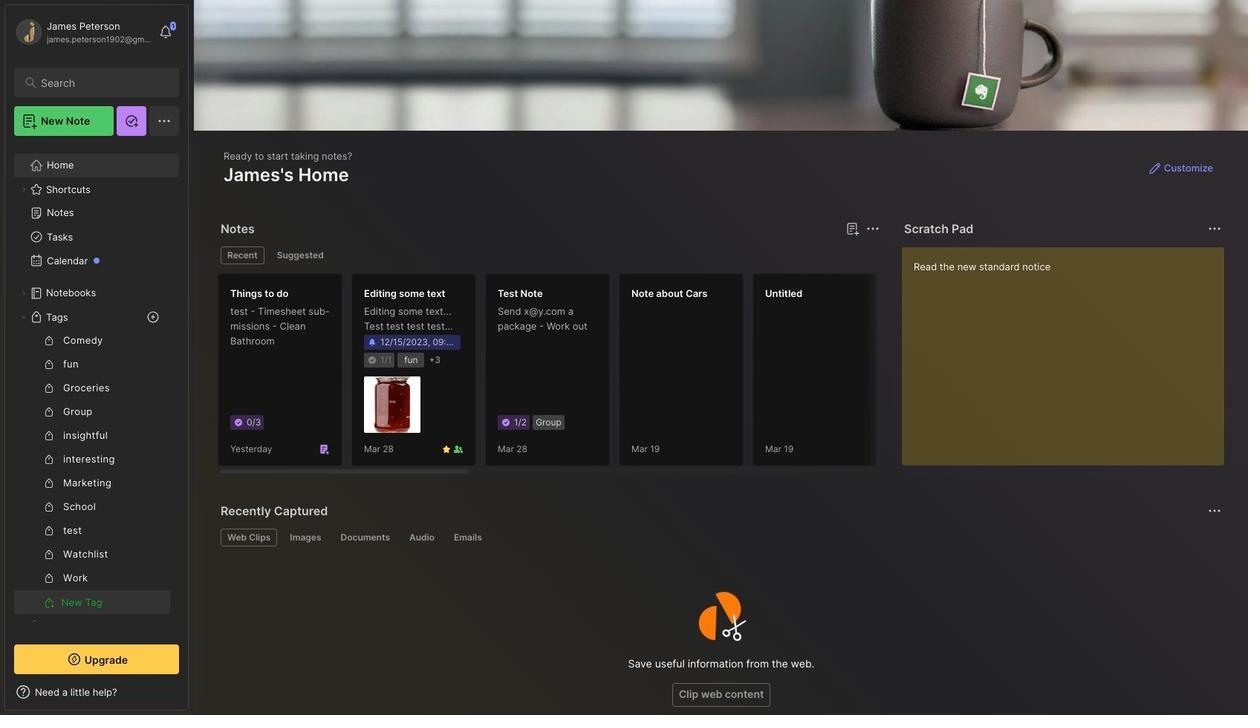 Task type: describe. For each thing, give the bounding box(es) containing it.
click to collapse image
[[188, 688, 199, 706]]

more actions image for 2nd more actions field from the bottom
[[1206, 220, 1224, 238]]

expand notebooks image
[[19, 289, 28, 298]]

group inside tree
[[14, 329, 170, 615]]

thumbnail image
[[364, 377, 421, 434]]

Search text field
[[41, 76, 166, 90]]

none search field inside main element
[[41, 74, 166, 91]]

more actions image for 1st more actions field from the bottom of the page
[[1206, 503, 1224, 520]]



Task type: locate. For each thing, give the bounding box(es) containing it.
2 more actions image from the top
[[1206, 503, 1224, 520]]

Start writing… text field
[[914, 248, 1224, 454]]

tab list
[[221, 247, 878, 265], [221, 529, 1220, 547]]

0 vertical spatial more actions image
[[1206, 220, 1224, 238]]

more actions image
[[1206, 220, 1224, 238], [1206, 503, 1224, 520]]

Account field
[[14, 17, 152, 47]]

None search field
[[41, 74, 166, 91]]

main element
[[0, 0, 193, 716]]

tree
[[5, 145, 188, 671]]

1 more actions field from the top
[[1205, 219, 1226, 239]]

group
[[14, 329, 170, 615]]

1 more actions image from the top
[[1206, 220, 1224, 238]]

1 vertical spatial more actions image
[[1206, 503, 1224, 520]]

1 vertical spatial tab list
[[221, 529, 1220, 547]]

1 vertical spatial more actions field
[[1205, 501, 1226, 522]]

2 tab list from the top
[[221, 529, 1220, 547]]

0 vertical spatial tab list
[[221, 247, 878, 265]]

WHAT'S NEW field
[[5, 681, 188, 705]]

2 more actions field from the top
[[1205, 501, 1226, 522]]

1 tab list from the top
[[221, 247, 878, 265]]

0 vertical spatial more actions field
[[1205, 219, 1226, 239]]

More actions field
[[1205, 219, 1226, 239], [1205, 501, 1226, 522]]

tree inside main element
[[5, 145, 188, 671]]

expand tags image
[[19, 313, 28, 322]]

row group
[[218, 274, 1249, 476]]

tab
[[221, 247, 264, 265], [270, 247, 331, 265], [221, 529, 278, 547], [283, 529, 328, 547], [334, 529, 397, 547], [403, 529, 442, 547], [447, 529, 489, 547]]



Task type: vqa. For each thing, say whether or not it's contained in the screenshot.
'Expand Tags' icon
yes



